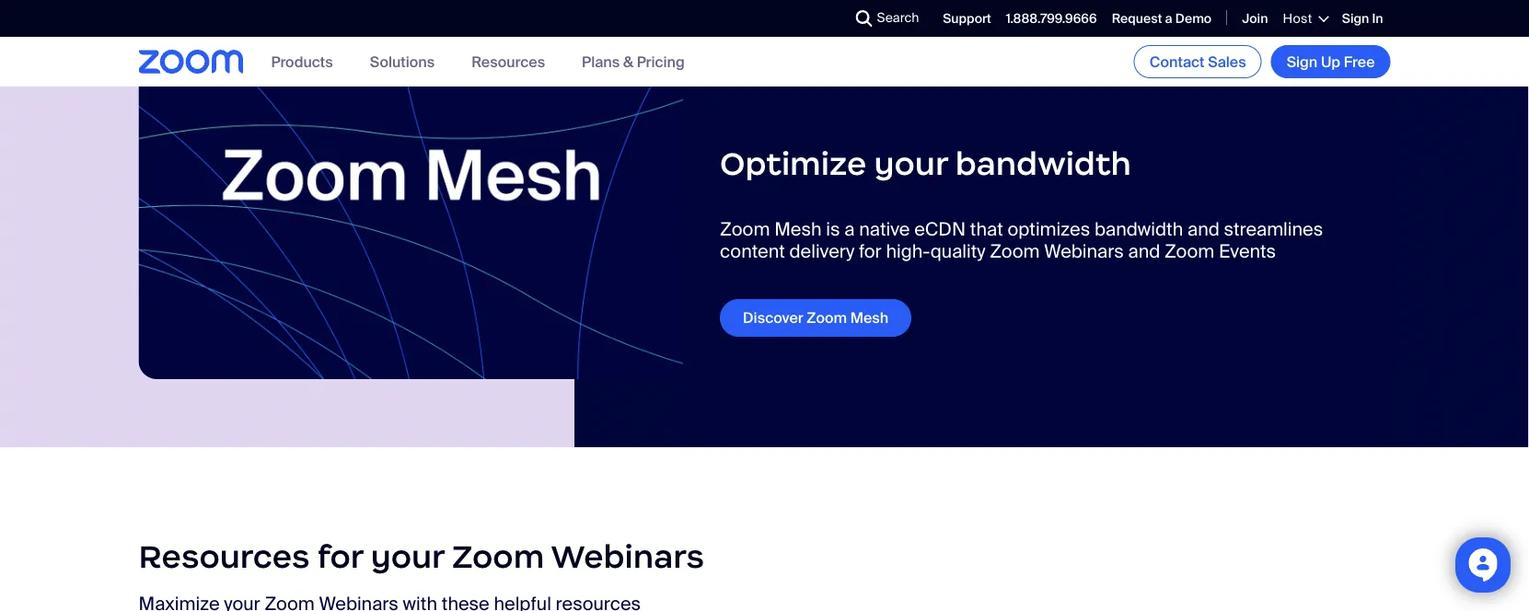 Task type: describe. For each thing, give the bounding box(es) containing it.
content
[[720, 239, 785, 263]]

mesh inside zoom mesh is a native ecdn that optimizes bandwidth and streamlines content delivery for high-quality zoom webinars and zoom events
[[774, 217, 822, 241]]

contact sales
[[1150, 52, 1246, 71]]

1 horizontal spatial and
[[1188, 217, 1220, 241]]

join link
[[1242, 10, 1268, 27]]

discover
[[743, 308, 803, 328]]

sign in
[[1342, 10, 1383, 27]]

ecdn
[[914, 217, 966, 241]]

0 vertical spatial your
[[874, 143, 948, 183]]

zoom mesh image
[[139, 0, 683, 380]]

events
[[1219, 239, 1276, 263]]

pricing
[[637, 52, 685, 71]]

join
[[1242, 10, 1268, 27]]

quality
[[930, 239, 986, 263]]

sign up free link
[[1271, 45, 1391, 78]]

resources for resources dropdown button
[[471, 52, 545, 71]]

sign for sign in
[[1342, 10, 1369, 27]]

high-
[[886, 239, 930, 263]]

plans & pricing link
[[582, 52, 685, 71]]

search
[[877, 9, 919, 26]]

0 horizontal spatial webinars
[[551, 537, 704, 577]]

native
[[859, 217, 910, 241]]

0 horizontal spatial and
[[1128, 239, 1160, 263]]

is
[[826, 217, 840, 241]]

in
[[1372, 10, 1383, 27]]

0 horizontal spatial your
[[371, 537, 444, 577]]

resources for resources for your zoom webinars
[[139, 537, 310, 577]]

&
[[623, 52, 633, 71]]

for inside zoom mesh is a native ecdn that optimizes bandwidth and streamlines content delivery for high-quality zoom webinars and zoom events
[[859, 239, 882, 263]]

optimizes
[[1008, 217, 1090, 241]]

host
[[1283, 10, 1313, 27]]

1.888.799.9666 link
[[1006, 10, 1097, 27]]

plans
[[582, 52, 620, 71]]

zoom mesh is a native ecdn that optimizes bandwidth and streamlines content delivery for high-quality zoom webinars and zoom events
[[720, 217, 1323, 263]]

products button
[[271, 52, 333, 71]]

webinars inside zoom mesh is a native ecdn that optimizes bandwidth and streamlines content delivery for high-quality zoom webinars and zoom events
[[1044, 239, 1124, 263]]

1 vertical spatial mesh
[[850, 308, 888, 328]]



Task type: vqa. For each thing, say whether or not it's contained in the screenshot.
Sign corresponding to Sign Up Free
yes



Task type: locate. For each thing, give the bounding box(es) containing it.
support link
[[943, 10, 991, 27]]

1 vertical spatial bandwidth
[[1095, 217, 1183, 241]]

1 horizontal spatial webinars
[[1044, 239, 1124, 263]]

bandwidth inside zoom mesh is a native ecdn that optimizes bandwidth and streamlines content delivery for high-quality zoom webinars and zoom events
[[1095, 217, 1183, 241]]

sales
[[1208, 52, 1246, 71]]

1 horizontal spatial sign
[[1342, 10, 1369, 27]]

bandwidth right optimizes
[[1095, 217, 1183, 241]]

solutions button
[[370, 52, 435, 71]]

streamlines
[[1224, 217, 1323, 241]]

resources for your zoom webinars
[[139, 537, 704, 577]]

and
[[1188, 217, 1220, 241], [1128, 239, 1160, 263]]

0 vertical spatial webinars
[[1044, 239, 1124, 263]]

0 horizontal spatial resources
[[139, 537, 310, 577]]

demo
[[1175, 10, 1212, 27]]

1.888.799.9666
[[1006, 10, 1097, 27]]

discover zoom mesh link
[[720, 299, 912, 337]]

optimize your bandwidth
[[720, 143, 1131, 183]]

0 horizontal spatial a
[[844, 217, 855, 241]]

request
[[1112, 10, 1162, 27]]

that
[[970, 217, 1003, 241]]

plans & pricing
[[582, 52, 685, 71]]

0 vertical spatial a
[[1165, 10, 1172, 27]]

zoom
[[720, 217, 770, 241], [990, 239, 1040, 263], [1165, 239, 1215, 263], [807, 308, 847, 328], [452, 537, 544, 577]]

bandwidth up optimizes
[[955, 143, 1131, 183]]

solutions
[[370, 52, 435, 71]]

1 vertical spatial for
[[317, 537, 363, 577]]

0 vertical spatial sign
[[1342, 10, 1369, 27]]

request a demo link
[[1112, 10, 1212, 27]]

zoom logo image
[[139, 50, 243, 73]]

0 horizontal spatial sign
[[1287, 52, 1318, 71]]

mesh down high-
[[850, 308, 888, 328]]

sign left "in"
[[1342, 10, 1369, 27]]

support
[[943, 10, 991, 27]]

webinars
[[1044, 239, 1124, 263], [551, 537, 704, 577]]

bandwidth
[[955, 143, 1131, 183], [1095, 217, 1183, 241]]

0 horizontal spatial mesh
[[774, 217, 822, 241]]

1 horizontal spatial your
[[874, 143, 948, 183]]

sign up free
[[1287, 52, 1375, 71]]

search image
[[856, 10, 872, 27], [856, 10, 872, 27]]

up
[[1321, 52, 1340, 71]]

sign
[[1342, 10, 1369, 27], [1287, 52, 1318, 71]]

host button
[[1283, 10, 1327, 27]]

0 vertical spatial for
[[859, 239, 882, 263]]

discover zoom mesh
[[743, 308, 888, 328]]

optimize
[[720, 143, 867, 183]]

your
[[874, 143, 948, 183], [371, 537, 444, 577]]

0 vertical spatial mesh
[[774, 217, 822, 241]]

free
[[1344, 52, 1375, 71]]

a left demo
[[1165, 10, 1172, 27]]

1 horizontal spatial for
[[859, 239, 882, 263]]

0 vertical spatial resources
[[471, 52, 545, 71]]

sign left up
[[1287, 52, 1318, 71]]

1 horizontal spatial resources
[[471, 52, 545, 71]]

delivery
[[789, 239, 855, 263]]

mesh left "is"
[[774, 217, 822, 241]]

0 horizontal spatial for
[[317, 537, 363, 577]]

sign for sign up free
[[1287, 52, 1318, 71]]

None search field
[[789, 4, 860, 33]]

a inside zoom mesh is a native ecdn that optimizes bandwidth and streamlines content delivery for high-quality zoom webinars and zoom events
[[844, 217, 855, 241]]

1 horizontal spatial mesh
[[850, 308, 888, 328]]

contact sales link
[[1134, 45, 1262, 78]]

1 vertical spatial sign
[[1287, 52, 1318, 71]]

1 vertical spatial webinars
[[551, 537, 704, 577]]

for
[[859, 239, 882, 263], [317, 537, 363, 577]]

1 vertical spatial resources
[[139, 537, 310, 577]]

sign in link
[[1342, 10, 1383, 27]]

mesh
[[774, 217, 822, 241], [850, 308, 888, 328]]

resources
[[471, 52, 545, 71], [139, 537, 310, 577]]

products
[[271, 52, 333, 71]]

0 vertical spatial bandwidth
[[955, 143, 1131, 183]]

1 vertical spatial a
[[844, 217, 855, 241]]

a right "is"
[[844, 217, 855, 241]]

contact
[[1150, 52, 1205, 71]]

1 vertical spatial your
[[371, 537, 444, 577]]

resources button
[[471, 52, 545, 71]]

request a demo
[[1112, 10, 1212, 27]]

1 horizontal spatial a
[[1165, 10, 1172, 27]]

a
[[1165, 10, 1172, 27], [844, 217, 855, 241]]



